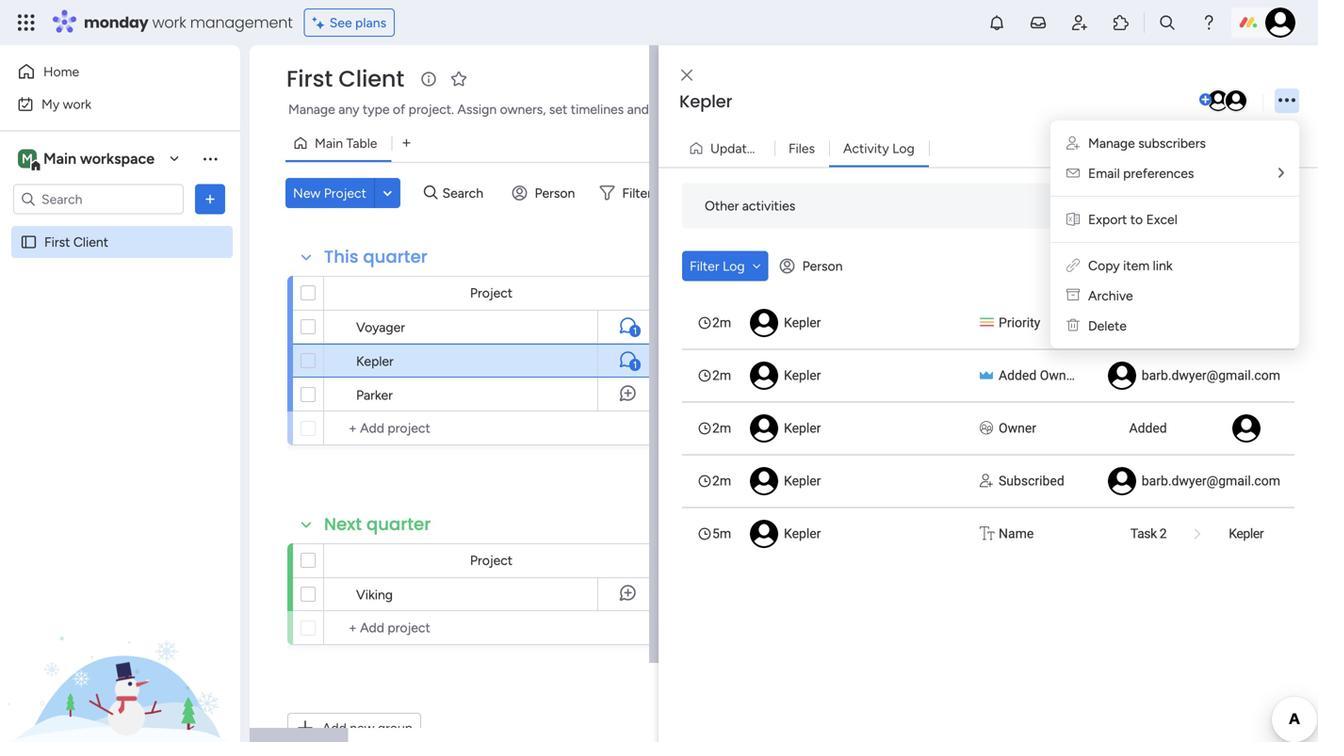 Task type: vqa. For each thing, say whether or not it's contained in the screenshot.
2nd the + Add project text field from the bottom of the page
no



Task type: describe. For each thing, give the bounding box(es) containing it.
this quarter
[[324, 245, 428, 269]]

+ Add project text field
[[334, 418, 650, 440]]

filter for filter
[[623, 185, 652, 201]]

export to excel
[[1089, 212, 1178, 228]]

automations
[[1140, 198, 1216, 214]]

dapulse text column image
[[980, 525, 995, 544]]

main table button
[[286, 128, 392, 158]]

barb.dwyer@gmail.com image
[[1225, 89, 1249, 113]]

First Client field
[[282, 63, 409, 95]]

filter for filter log
[[690, 258, 720, 274]]

any
[[339, 101, 360, 117]]

client inside list box
[[73, 234, 108, 250]]

manage for manage any type of project. assign owners, set timelines and keep track of where your project stands.
[[288, 101, 335, 117]]

2 barb.dwyer@gmail.com link from the top
[[1142, 474, 1281, 489]]

added owner
[[999, 368, 1078, 384]]

see
[[330, 15, 352, 31]]

project for next quarter
[[470, 553, 513, 569]]

quarter for this quarter
[[363, 245, 428, 269]]

project for this quarter
[[470, 285, 513, 301]]

subscribers
[[1139, 135, 1207, 151]]

owners,
[[500, 101, 546, 117]]

first inside list box
[[44, 234, 70, 250]]

monday
[[84, 12, 149, 33]]

project inside button
[[324, 185, 367, 201]]

where
[[733, 101, 770, 117]]

task
[[1131, 527, 1157, 542]]

archive
[[1089, 288, 1134, 304]]

preferences
[[1124, 165, 1195, 181]]

menu containing manage subscribers
[[1051, 121, 1300, 349]]

manage for manage subscribers
[[1089, 135, 1136, 151]]

see plans button
[[304, 8, 395, 37]]

track
[[684, 101, 714, 117]]

angle down image inside filter log button
[[753, 260, 761, 273]]

log for filter log
[[723, 258, 745, 274]]

parker
[[356, 387, 393, 403]]

this
[[324, 245, 359, 269]]

v2 delete line image
[[1067, 318, 1080, 334]]

kepler inside "field"
[[680, 90, 733, 114]]

activity inside activity log 'button'
[[844, 140, 890, 156]]

0 vertical spatial owner
[[1041, 368, 1078, 384]]

my work
[[41, 96, 92, 112]]

work for monday
[[152, 12, 186, 33]]

0 vertical spatial angle down image
[[383, 186, 392, 200]]

v2 surface invite image
[[1067, 135, 1080, 151]]

1 for kepler
[[634, 360, 637, 371]]

2 of from the left
[[717, 101, 730, 117]]

table
[[346, 135, 377, 151]]

automations activity button
[[1132, 191, 1273, 221]]

list box containing 2m
[[683, 296, 1295, 560]]

excel
[[1147, 212, 1178, 228]]

assign
[[458, 101, 497, 117]]

v2 link image
[[1067, 258, 1080, 274]]

1 barb.dwyer@gmail.com link from the top
[[1142, 368, 1281, 384]]

+ Add project text field
[[334, 618, 650, 640]]

barb.dwyer@gmail.com for first barb.dwyer@gmail.com link from the bottom of the list box containing 2m
[[1142, 474, 1281, 489]]

options image
[[201, 190, 220, 209]]

workspace image
[[18, 148, 37, 169]]

main for main table
[[315, 135, 343, 151]]

1 vertical spatial noah lott image
[[1207, 89, 1231, 113]]

project.
[[409, 101, 454, 117]]

list arrow image
[[1279, 166, 1285, 180]]

import from excel template outline image
[[1067, 212, 1080, 228]]

add view image
[[403, 136, 411, 150]]

filter button
[[592, 178, 682, 208]]

inbox image
[[1029, 13, 1048, 32]]

main table
[[315, 135, 377, 151]]

link
[[1154, 258, 1173, 274]]

2m for subscribed
[[713, 474, 732, 489]]

workspace selection element
[[18, 148, 157, 172]]

files button
[[775, 133, 830, 164]]

other
[[705, 198, 739, 214]]

help image
[[1200, 13, 1219, 32]]

export
[[1089, 212, 1128, 228]]

invite members image
[[1071, 13, 1090, 32]]

next quarter
[[324, 513, 431, 537]]

v2 ellipsis image
[[1279, 88, 1296, 114]]

This quarter field
[[320, 245, 433, 270]]

subscribed
[[999, 474, 1065, 489]]

new project button
[[286, 178, 374, 208]]

first client inside list box
[[44, 234, 108, 250]]

1 horizontal spatial first client
[[287, 63, 405, 95]]

management
[[190, 12, 293, 33]]

copy item link
[[1089, 258, 1173, 274]]

v2 multiple person column image
[[980, 419, 994, 439]]

person for bottommost person popup button
[[803, 258, 843, 274]]

0 horizontal spatial person button
[[505, 178, 587, 208]]

close image
[[682, 69, 693, 82]]

automations activity
[[1140, 198, 1265, 214]]

person for the left person popup button
[[535, 185, 575, 201]]

set
[[550, 101, 568, 117]]

Kepler field
[[675, 90, 1196, 114]]

1 button for kepler
[[598, 344, 659, 378]]



Task type: locate. For each thing, give the bounding box(es) containing it.
0 horizontal spatial filter
[[623, 185, 652, 201]]

m
[[22, 151, 33, 167]]

1 2m from the top
[[713, 315, 732, 331]]

1 horizontal spatial of
[[717, 101, 730, 117]]

1 vertical spatial project
[[470, 285, 513, 301]]

main workspace
[[43, 150, 155, 168]]

activity inside automations activity button
[[1219, 198, 1265, 214]]

updates / 1
[[711, 140, 778, 156]]

0 vertical spatial client
[[339, 63, 405, 95]]

client
[[339, 63, 405, 95], [73, 234, 108, 250]]

1 vertical spatial 1
[[634, 326, 637, 337]]

1 horizontal spatial client
[[339, 63, 405, 95]]

work right monday
[[152, 12, 186, 33]]

manage inside button
[[288, 101, 335, 117]]

kepler
[[680, 90, 733, 114], [784, 315, 822, 331], [356, 354, 394, 370], [784, 368, 822, 384], [784, 421, 822, 436], [784, 474, 822, 489], [784, 527, 822, 542], [1230, 527, 1264, 542]]

0 horizontal spatial first
[[44, 234, 70, 250]]

4 2m from the top
[[713, 474, 732, 489]]

0 horizontal spatial log
[[723, 258, 745, 274]]

filter
[[623, 185, 652, 201], [690, 258, 720, 274]]

your
[[773, 101, 799, 117]]

person button down activities
[[773, 251, 855, 281]]

barb.dwyer@gmail.com link
[[1142, 368, 1281, 384], [1142, 474, 1281, 489]]

0 horizontal spatial added
[[999, 368, 1037, 384]]

files
[[789, 140, 816, 156]]

1
[[772, 140, 778, 156], [634, 326, 637, 337], [634, 360, 637, 371]]

1 of from the left
[[393, 101, 406, 117]]

1 horizontal spatial angle down image
[[753, 260, 761, 273]]

manage inside menu
[[1089, 135, 1136, 151]]

added
[[999, 368, 1037, 384], [1130, 421, 1168, 436]]

plans
[[355, 15, 387, 31]]

of
[[393, 101, 406, 117], [717, 101, 730, 117]]

and
[[628, 101, 649, 117]]

voyager
[[356, 320, 405, 336]]

my work button
[[11, 89, 203, 119]]

0 vertical spatial first
[[287, 63, 333, 95]]

2
[[1160, 527, 1167, 542]]

owner
[[1041, 368, 1078, 384], [999, 421, 1037, 436]]

client down search in workspace field
[[73, 234, 108, 250]]

workspace options image
[[201, 149, 220, 168]]

filter log
[[690, 258, 745, 274]]

Next quarter field
[[320, 513, 436, 537]]

project
[[324, 185, 367, 201], [470, 285, 513, 301], [470, 553, 513, 569]]

noah lott image right 'help' image on the top of the page
[[1266, 8, 1296, 38]]

Search in workspace field
[[40, 189, 157, 210]]

next
[[324, 513, 362, 537]]

person
[[535, 185, 575, 201], [803, 258, 843, 274]]

1 barb.dwyer@gmail.com from the top
[[1142, 368, 1281, 384]]

0 horizontal spatial manage
[[288, 101, 335, 117]]

log inside button
[[723, 258, 745, 274]]

0 vertical spatial log
[[893, 140, 915, 156]]

manage any type of project. assign owners, set timelines and keep track of where your project stands.
[[288, 101, 890, 117]]

manage subscribers
[[1089, 135, 1207, 151]]

quarter for next quarter
[[367, 513, 431, 537]]

new crown image
[[980, 367, 994, 386]]

delete
[[1089, 318, 1127, 334]]

owner right v2 multiple person column icon
[[999, 421, 1037, 436]]

0 horizontal spatial activity
[[844, 140, 890, 156]]

stands.
[[848, 101, 890, 117]]

owner down v2 delete line icon
[[1041, 368, 1078, 384]]

quarter right this at the top of page
[[363, 245, 428, 269]]

0 horizontal spatial owner
[[999, 421, 1037, 436]]

project
[[802, 101, 845, 117]]

first right public board image
[[44, 234, 70, 250]]

work right my
[[63, 96, 92, 112]]

0 horizontal spatial work
[[63, 96, 92, 112]]

select product image
[[17, 13, 36, 32]]

dapulse archived image
[[1067, 288, 1080, 304]]

activity down stands. at the top right
[[844, 140, 890, 156]]

log down kepler "field"
[[893, 140, 915, 156]]

person button
[[505, 178, 587, 208], [773, 251, 855, 281]]

type
[[363, 101, 390, 117]]

1 vertical spatial manage
[[1089, 135, 1136, 151]]

added for added
[[1130, 421, 1168, 436]]

task 2
[[1131, 527, 1167, 542]]

new project
[[293, 185, 367, 201]]

5m
[[713, 527, 732, 542]]

first down see
[[287, 63, 333, 95]]

1 vertical spatial filter
[[690, 258, 720, 274]]

2m for owner
[[713, 421, 732, 436]]

lottie animation element
[[0, 552, 240, 743]]

filter log button
[[683, 251, 769, 281]]

1 vertical spatial log
[[723, 258, 745, 274]]

activity right automations
[[1219, 198, 1265, 214]]

1 horizontal spatial main
[[315, 135, 343, 151]]

v2 email column image
[[1067, 165, 1080, 181]]

0 vertical spatial person
[[535, 185, 575, 201]]

3 2m from the top
[[713, 421, 732, 436]]

/
[[764, 140, 769, 156]]

1 vertical spatial owner
[[999, 421, 1037, 436]]

manage
[[288, 101, 335, 117], [1089, 135, 1136, 151]]

priority
[[999, 315, 1041, 331]]

manage any type of project. assign owners, set timelines and keep track of where your project stands. button
[[286, 98, 919, 121]]

2m
[[713, 315, 732, 331], [713, 368, 732, 384], [713, 421, 732, 436], [713, 474, 732, 489]]

filter inside button
[[690, 258, 720, 274]]

1 button
[[598, 310, 659, 344], [598, 344, 659, 378]]

2 barb.dwyer@gmail.com from the top
[[1142, 474, 1281, 489]]

2 1 button from the top
[[598, 344, 659, 378]]

2m for added owner
[[713, 368, 732, 384]]

angle down image
[[383, 186, 392, 200], [753, 260, 761, 273]]

0 vertical spatial added
[[999, 368, 1037, 384]]

main
[[315, 135, 343, 151], [43, 150, 76, 168]]

1 vertical spatial barb.dwyer@gmail.com
[[1142, 474, 1281, 489]]

Search field
[[438, 180, 495, 206]]

1 for voyager
[[634, 326, 637, 337]]

2m for priority
[[713, 315, 732, 331]]

log
[[893, 140, 915, 156], [723, 258, 745, 274]]

lottie animation image
[[0, 552, 240, 743]]

apps image
[[1112, 13, 1131, 32]]

1 vertical spatial person
[[803, 258, 843, 274]]

email
[[1089, 165, 1121, 181]]

show board description image
[[418, 70, 440, 89]]

1 horizontal spatial work
[[152, 12, 186, 33]]

work inside my work button
[[63, 96, 92, 112]]

notifications image
[[988, 13, 1007, 32]]

filter down and
[[623, 185, 652, 201]]

updates / 1 button
[[682, 133, 778, 164]]

log inside 'button'
[[893, 140, 915, 156]]

0 vertical spatial barb.dwyer@gmail.com
[[1142, 368, 1281, 384]]

0 vertical spatial quarter
[[363, 245, 428, 269]]

0 horizontal spatial angle down image
[[383, 186, 392, 200]]

quarter
[[363, 245, 428, 269], [367, 513, 431, 537]]

home
[[43, 64, 79, 80]]

0 vertical spatial work
[[152, 12, 186, 33]]

item
[[1124, 258, 1150, 274]]

quarter right next
[[367, 513, 431, 537]]

1 vertical spatial added
[[1130, 421, 1168, 436]]

first client
[[287, 63, 405, 95], [44, 234, 108, 250]]

noah lott image left v2 ellipsis "icon"
[[1207, 89, 1231, 113]]

1 horizontal spatial noah lott image
[[1266, 8, 1296, 38]]

other activities
[[705, 198, 796, 214]]

angle down image right filter log on the right of the page
[[753, 260, 761, 273]]

0 vertical spatial manage
[[288, 101, 335, 117]]

add to favorites image
[[450, 69, 469, 88]]

1 horizontal spatial activity
[[1219, 198, 1265, 214]]

0 vertical spatial person button
[[505, 178, 587, 208]]

to
[[1131, 212, 1144, 228]]

1 horizontal spatial filter
[[690, 258, 720, 274]]

email preferences
[[1089, 165, 1195, 181]]

monday work management
[[84, 12, 293, 33]]

0 horizontal spatial first client
[[44, 234, 108, 250]]

2 vertical spatial 1
[[634, 360, 637, 371]]

2 vertical spatial project
[[470, 553, 513, 569]]

0 horizontal spatial of
[[393, 101, 406, 117]]

0 vertical spatial project
[[324, 185, 367, 201]]

1 horizontal spatial person button
[[773, 251, 855, 281]]

log for activity log
[[893, 140, 915, 156]]

0 horizontal spatial main
[[43, 150, 76, 168]]

0 horizontal spatial person
[[535, 185, 575, 201]]

viking
[[356, 587, 393, 603]]

workspace
[[80, 150, 155, 168]]

activity log button
[[830, 133, 929, 164]]

activity log
[[844, 140, 915, 156]]

1 vertical spatial activity
[[1219, 198, 1265, 214]]

0 vertical spatial noah lott image
[[1266, 8, 1296, 38]]

list box
[[683, 296, 1295, 560]]

see plans
[[330, 15, 387, 31]]

manage left the "any"
[[288, 101, 335, 117]]

public board image
[[20, 233, 38, 251]]

home button
[[11, 57, 203, 87]]

search everything image
[[1159, 13, 1177, 32]]

main right the workspace image
[[43, 150, 76, 168]]

first client list box
[[0, 222, 240, 513]]

log down other
[[723, 258, 745, 274]]

manage up email
[[1089, 135, 1136, 151]]

1 horizontal spatial first
[[287, 63, 333, 95]]

main left table
[[315, 135, 343, 151]]

dapulse addbtn image
[[1200, 94, 1212, 107]]

filter down other
[[690, 258, 720, 274]]

angle down image left v2 search image at the top of page
[[383, 186, 392, 200]]

0 vertical spatial activity
[[844, 140, 890, 156]]

new
[[293, 185, 321, 201]]

1 horizontal spatial owner
[[1041, 368, 1078, 384]]

1 vertical spatial client
[[73, 234, 108, 250]]

1 vertical spatial first client
[[44, 234, 108, 250]]

added for added owner
[[999, 368, 1037, 384]]

first client right public board image
[[44, 234, 108, 250]]

main inside workspace selection element
[[43, 150, 76, 168]]

1 horizontal spatial added
[[1130, 421, 1168, 436]]

0 horizontal spatial client
[[73, 234, 108, 250]]

keep
[[653, 101, 681, 117]]

1 vertical spatial work
[[63, 96, 92, 112]]

main for main workspace
[[43, 150, 76, 168]]

client up the type
[[339, 63, 405, 95]]

1 vertical spatial first
[[44, 234, 70, 250]]

1 horizontal spatial person
[[803, 258, 843, 274]]

1 horizontal spatial log
[[893, 140, 915, 156]]

v2 search image
[[424, 183, 438, 204]]

2 2m from the top
[[713, 368, 732, 384]]

1 vertical spatial quarter
[[367, 513, 431, 537]]

copy
[[1089, 258, 1121, 274]]

person button right search 'field'
[[505, 178, 587, 208]]

filter inside popup button
[[623, 185, 652, 201]]

1 vertical spatial barb.dwyer@gmail.com link
[[1142, 474, 1281, 489]]

0 vertical spatial first client
[[287, 63, 405, 95]]

barb.dwyer@gmail.com
[[1142, 368, 1281, 384], [1142, 474, 1281, 489]]

menu
[[1051, 121, 1300, 349]]

0 vertical spatial barb.dwyer@gmail.com link
[[1142, 368, 1281, 384]]

updates
[[711, 140, 761, 156]]

work for my
[[63, 96, 92, 112]]

of right the type
[[393, 101, 406, 117]]

1 button for voyager
[[598, 310, 659, 344]]

1 vertical spatial person button
[[773, 251, 855, 281]]

of right track
[[717, 101, 730, 117]]

noah lott image
[[1266, 8, 1296, 38], [1207, 89, 1231, 113]]

0 horizontal spatial noah lott image
[[1207, 89, 1231, 113]]

timelines
[[571, 101, 624, 117]]

1 vertical spatial angle down image
[[753, 260, 761, 273]]

barb.dwyer@gmail.com for 2nd barb.dwyer@gmail.com link from the bottom of the list box containing 2m
[[1142, 368, 1281, 384]]

0 vertical spatial 1
[[772, 140, 778, 156]]

option
[[0, 225, 240, 229]]

v2 surface invite image
[[980, 472, 994, 492]]

first client up the "any"
[[287, 63, 405, 95]]

1 horizontal spatial manage
[[1089, 135, 1136, 151]]

my
[[41, 96, 60, 112]]

first
[[287, 63, 333, 95], [44, 234, 70, 250]]

activities
[[743, 198, 796, 214]]

0 vertical spatial filter
[[623, 185, 652, 201]]

work
[[152, 12, 186, 33], [63, 96, 92, 112]]

1 1 button from the top
[[598, 310, 659, 344]]

name
[[999, 527, 1034, 542]]

main inside main table button
[[315, 135, 343, 151]]



